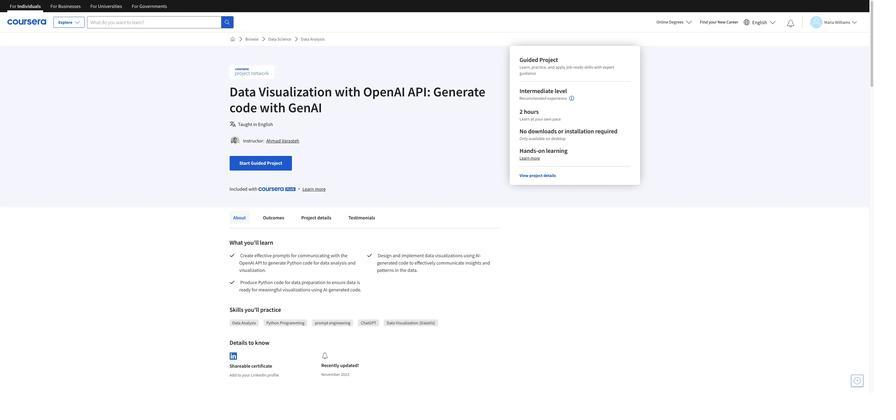 Task type: vqa. For each thing, say whether or not it's contained in the screenshot.
Continue
no



Task type: locate. For each thing, give the bounding box(es) containing it.
0 vertical spatial visualization
[[259, 83, 332, 100]]

0 vertical spatial project
[[540, 56, 558, 64]]

recently updated!
[[322, 363, 359, 369]]

williams
[[836, 19, 851, 25]]

1 horizontal spatial openai
[[363, 83, 406, 100]]

learn down "hands-"
[[520, 156, 530, 161]]

data left is
[[347, 280, 356, 286]]

1 horizontal spatial details
[[544, 173, 556, 178]]

linkedin
[[251, 373, 267, 378]]

visualizations up communicate
[[435, 253, 463, 259]]

data visualization with openai api: generate code with genai
[[230, 83, 486, 116]]

1 vertical spatial visualizations
[[283, 287, 311, 293]]

1 vertical spatial you'll
[[245, 306, 259, 314]]

1 horizontal spatial analysis
[[310, 36, 325, 42]]

1 vertical spatial openai
[[239, 260, 254, 266]]

to right api
[[263, 260, 267, 266]]

data analysis down skills
[[232, 321, 256, 326]]

1 horizontal spatial generated
[[377, 260, 398, 266]]

you'll right skills
[[245, 306, 259, 314]]

1 vertical spatial ai-
[[324, 287, 329, 293]]

2 hours learn at your own pace
[[520, 108, 561, 122]]

add
[[230, 373, 237, 378]]

learn more link down "hands-"
[[520, 156, 540, 161]]

ai- down 'preparation'
[[324, 287, 329, 293]]

project down 'ahmad'
[[267, 160, 282, 166]]

code down the communicating
[[303, 260, 313, 266]]

maria
[[825, 19, 835, 25]]

help center image
[[854, 378, 862, 385]]

0 horizontal spatial openai
[[239, 260, 254, 266]]

using up insights
[[464, 253, 475, 259]]

the left data.
[[400, 267, 407, 274]]

0 vertical spatial learn
[[520, 116, 530, 122]]

code up data.
[[399, 260, 409, 266]]

to left ensure
[[327, 280, 331, 286]]

2 horizontal spatial project
[[540, 56, 558, 64]]

0 vertical spatial python
[[287, 260, 302, 266]]

0 vertical spatial ready
[[574, 64, 584, 70]]

to inside the create effective prompts for communicating with the openai api to generate python code for data analysis and visualization.
[[263, 260, 267, 266]]

0 vertical spatial more
[[531, 156, 540, 161]]

for left "universities"
[[90, 3, 97, 9]]

0 horizontal spatial the
[[341, 253, 348, 259]]

ahmad varasteh link
[[266, 138, 299, 144]]

1 vertical spatial guided
[[251, 160, 266, 166]]

in right taught
[[253, 121, 257, 127]]

skills you'll practice
[[230, 306, 281, 314]]

1 horizontal spatial english
[[753, 19, 768, 25]]

for left the businesses
[[51, 3, 57, 9]]

own
[[544, 116, 552, 122]]

about link
[[230, 211, 250, 225]]

1 horizontal spatial on
[[546, 136, 551, 142]]

your right at
[[535, 116, 543, 122]]

the
[[341, 253, 348, 259], [400, 267, 407, 274]]

to up data.
[[410, 260, 414, 266]]

to right add
[[238, 373, 241, 378]]

ensure
[[332, 280, 346, 286]]

1 vertical spatial analysis
[[242, 321, 256, 326]]

ready left skills
[[574, 64, 584, 70]]

1 vertical spatial learn
[[520, 156, 530, 161]]

1 vertical spatial more
[[315, 186, 326, 192]]

0 horizontal spatial on
[[538, 147, 545, 155]]

2 for from the left
[[51, 3, 57, 9]]

1 horizontal spatial in
[[395, 267, 399, 274]]

in inside design and implement data visualizations using ai- generated code to effectively communicate insights and patterns in the data.
[[395, 267, 399, 274]]

guided right start
[[251, 160, 266, 166]]

create effective prompts for communicating with the openai api to generate python code for data analysis and visualization.
[[239, 253, 357, 274]]

visualization.
[[239, 267, 266, 274]]

your right the find
[[709, 19, 717, 25]]

ai- up insights
[[476, 253, 482, 259]]

2 vertical spatial learn
[[303, 186, 314, 192]]

you'll
[[244, 239, 259, 247], [245, 306, 259, 314]]

learn inside 2 hours learn at your own pace
[[520, 116, 530, 122]]

data down the communicating
[[321, 260, 330, 266]]

0 horizontal spatial english
[[258, 121, 273, 127]]

find your new career
[[701, 19, 739, 25]]

for
[[10, 3, 16, 9], [51, 3, 57, 9], [90, 3, 97, 9], [132, 3, 139, 9]]

find your new career link
[[697, 18, 742, 26]]

start guided project button
[[230, 156, 292, 171]]

1 horizontal spatial data analysis
[[301, 36, 325, 42]]

ready down the produce
[[239, 287, 251, 293]]

project inside button
[[267, 160, 282, 166]]

view project details
[[520, 173, 556, 178]]

on down available
[[538, 147, 545, 155]]

0 vertical spatial in
[[253, 121, 257, 127]]

1 horizontal spatial the
[[400, 267, 407, 274]]

1 for from the left
[[10, 3, 16, 9]]

and right insights
[[483, 260, 491, 266]]

english up instructor: ahmad varasteh
[[258, 121, 273, 127]]

instructor: ahmad varasteh
[[243, 138, 299, 144]]

for for businesses
[[51, 3, 57, 9]]

on inside hands-on learning learn more
[[538, 147, 545, 155]]

2 vertical spatial python
[[266, 321, 279, 326]]

hours
[[524, 108, 539, 116]]

preparation
[[302, 280, 326, 286]]

downloads
[[528, 127, 557, 135]]

the up analysis
[[341, 253, 348, 259]]

testimonials link
[[345, 211, 379, 225]]

0 vertical spatial the
[[341, 253, 348, 259]]

0 horizontal spatial visualization
[[259, 83, 332, 100]]

api
[[255, 260, 262, 266]]

1 horizontal spatial visualizations
[[435, 253, 463, 259]]

your down shareable certificate
[[242, 373, 250, 378]]

data down coursera project network image
[[230, 83, 256, 100]]

learn right •
[[303, 186, 314, 192]]

1 vertical spatial details
[[318, 215, 332, 221]]

for left governments
[[132, 3, 139, 9]]

the inside design and implement data visualizations using ai- generated code to effectively communicate insights and patterns in the data.
[[400, 267, 407, 274]]

0 horizontal spatial your
[[242, 373, 250, 378]]

code.
[[351, 287, 362, 293]]

for down the communicating
[[314, 260, 320, 266]]

1 vertical spatial visualization
[[396, 321, 419, 326]]

0 horizontal spatial guided
[[251, 160, 266, 166]]

0 vertical spatial using
[[464, 253, 475, 259]]

1 horizontal spatial learn more link
[[520, 156, 540, 161]]

project up practice,
[[540, 56, 558, 64]]

for down the produce
[[252, 287, 258, 293]]

create
[[240, 253, 254, 259]]

data right science
[[301, 36, 309, 42]]

learn more link right •
[[303, 186, 326, 193]]

0 vertical spatial openai
[[363, 83, 406, 100]]

practice
[[261, 306, 281, 314]]

1 horizontal spatial more
[[531, 156, 540, 161]]

guided up learn,
[[520, 56, 538, 64]]

1 horizontal spatial using
[[464, 253, 475, 259]]

0 vertical spatial learn more link
[[520, 156, 540, 161]]

1 vertical spatial on
[[538, 147, 545, 155]]

python inside the produce python code for data preparation to ensure data is ready for meaningful visualizations using ai-generated code.
[[258, 280, 273, 286]]

0 vertical spatial you'll
[[244, 239, 259, 247]]

0 horizontal spatial more
[[315, 186, 326, 192]]

to inside the produce python code for data preparation to ensure data is ready for meaningful visualizations using ai-generated code.
[[327, 280, 331, 286]]

1 vertical spatial python
[[258, 280, 273, 286]]

generated
[[377, 260, 398, 266], [329, 287, 350, 293]]

api:
[[408, 83, 431, 100]]

on
[[546, 136, 551, 142], [538, 147, 545, 155]]

science
[[278, 36, 291, 42]]

visualizations inside design and implement data visualizations using ai- generated code to effectively communicate insights and patterns in the data.
[[435, 253, 463, 259]]

varasteh
[[282, 138, 299, 144]]

guided
[[520, 56, 538, 64], [251, 160, 266, 166]]

0 horizontal spatial generated
[[329, 287, 350, 293]]

more down "hands-"
[[531, 156, 540, 161]]

1 horizontal spatial visualization
[[396, 321, 419, 326]]

visualizations down 'preparation'
[[283, 287, 311, 293]]

1 vertical spatial ready
[[239, 287, 251, 293]]

november 2023
[[322, 372, 350, 378]]

0 horizontal spatial project
[[267, 160, 282, 166]]

2 vertical spatial your
[[242, 373, 250, 378]]

experience
[[548, 96, 567, 101]]

you'll up create
[[244, 239, 259, 247]]

1 horizontal spatial ai-
[[476, 253, 482, 259]]

for down the create effective prompts for communicating with the openai api to generate python code for data analysis and visualization.
[[285, 280, 291, 286]]

effective
[[255, 253, 272, 259]]

prompts
[[273, 253, 290, 259]]

you'll for what
[[244, 239, 259, 247]]

1 horizontal spatial your
[[535, 116, 543, 122]]

with
[[594, 64, 602, 70], [335, 83, 361, 100], [260, 99, 286, 116], [249, 186, 258, 192], [331, 253, 340, 259]]

0 horizontal spatial visualizations
[[283, 287, 311, 293]]

data inside design and implement data visualizations using ai- generated code to effectively communicate insights and patterns in the data.
[[425, 253, 434, 259]]

0 horizontal spatial using
[[312, 287, 323, 293]]

1 vertical spatial using
[[312, 287, 323, 293]]

on down downloads
[[546, 136, 551, 142]]

code up taught
[[230, 99, 257, 116]]

universities
[[98, 3, 122, 9]]

ahmad
[[266, 138, 281, 144]]

banner navigation
[[5, 0, 172, 17]]

1 vertical spatial learn more link
[[303, 186, 326, 193]]

visualization inside 'data visualization with openai api: generate code with genai'
[[259, 83, 332, 100]]

generated up patterns
[[377, 260, 398, 266]]

1 vertical spatial in
[[395, 267, 399, 274]]

1 vertical spatial generated
[[329, 287, 350, 293]]

ai- inside design and implement data visualizations using ai- generated code to effectively communicate insights and patterns in the data.
[[476, 253, 482, 259]]

in right patterns
[[395, 267, 399, 274]]

visualization
[[259, 83, 332, 100], [396, 321, 419, 326]]

generate
[[268, 260, 286, 266]]

english right career
[[753, 19, 768, 25]]

code inside design and implement data visualizations using ai- generated code to effectively communicate insights and patterns in the data.
[[399, 260, 409, 266]]

learn more link for learn
[[303, 186, 326, 193]]

python up meaningful
[[258, 280, 273, 286]]

3 for from the left
[[90, 3, 97, 9]]

learn left at
[[520, 116, 530, 122]]

using down 'preparation'
[[312, 287, 323, 293]]

visualization for with
[[259, 83, 332, 100]]

code
[[230, 99, 257, 116], [303, 260, 313, 266], [399, 260, 409, 266], [274, 280, 284, 286]]

home image
[[230, 37, 235, 42]]

analysis
[[310, 36, 325, 42], [242, 321, 256, 326]]

0 horizontal spatial data analysis
[[232, 321, 256, 326]]

using
[[464, 253, 475, 259], [312, 287, 323, 293]]

openai
[[363, 83, 406, 100], [239, 260, 254, 266]]

project
[[540, 56, 558, 64], [267, 160, 282, 166], [301, 215, 317, 221]]

project down • learn more on the left top
[[301, 215, 317, 221]]

only
[[520, 136, 528, 142]]

learn more link
[[520, 156, 540, 161], [303, 186, 326, 193]]

0 vertical spatial ai-
[[476, 253, 482, 259]]

ahmad varasteh image
[[231, 136, 240, 145]]

0 vertical spatial visualizations
[[435, 253, 463, 259]]

0 horizontal spatial ready
[[239, 287, 251, 293]]

for governments
[[132, 3, 167, 9]]

recently
[[322, 363, 339, 369]]

your inside 2 hours learn at your own pace
[[535, 116, 543, 122]]

4 for from the left
[[132, 3, 139, 9]]

skills
[[585, 64, 594, 70]]

2 vertical spatial project
[[301, 215, 317, 221]]

using inside design and implement data visualizations using ai- generated code to effectively communicate insights and patterns in the data.
[[464, 253, 475, 259]]

data science link
[[266, 34, 294, 45]]

and
[[548, 64, 555, 70], [393, 253, 401, 259], [348, 260, 356, 266], [483, 260, 491, 266]]

to
[[263, 260, 267, 266], [410, 260, 414, 266], [327, 280, 331, 286], [249, 339, 254, 347], [238, 373, 241, 378]]

python down "prompts"
[[287, 260, 302, 266]]

browse link
[[243, 34, 261, 45]]

effectively
[[415, 260, 436, 266]]

None search field
[[87, 16, 234, 28]]

for left individuals
[[10, 3, 16, 9]]

0 horizontal spatial in
[[253, 121, 257, 127]]

project details
[[301, 215, 332, 221]]

code inside the produce python code for data preparation to ensure data is ready for meaningful visualizations using ai-generated code.
[[274, 280, 284, 286]]

data left science
[[269, 36, 277, 42]]

english inside 'button'
[[753, 19, 768, 25]]

learn
[[520, 116, 530, 122], [520, 156, 530, 161], [303, 186, 314, 192]]

code inside 'data visualization with openai api: generate code with genai'
[[230, 99, 257, 116]]

genai
[[288, 99, 322, 116]]

details
[[544, 173, 556, 178], [318, 215, 332, 221]]

add to your linkedin profile
[[230, 373, 279, 378]]

0 horizontal spatial learn more link
[[303, 186, 326, 193]]

python down practice
[[266, 321, 279, 326]]

1 vertical spatial project
[[267, 160, 282, 166]]

and right analysis
[[348, 260, 356, 266]]

for for individuals
[[10, 3, 16, 9]]

is
[[357, 280, 360, 286]]

1 horizontal spatial ready
[[574, 64, 584, 70]]

outcomes link
[[259, 211, 288, 225]]

and left "apply"
[[548, 64, 555, 70]]

produce python code for data preparation to ensure data is ready for meaningful visualizations using ai-generated code.
[[239, 280, 364, 293]]

guidance
[[520, 71, 536, 76]]

generated down ensure
[[329, 287, 350, 293]]

0 vertical spatial on
[[546, 136, 551, 142]]

governments
[[140, 3, 167, 9]]

0 horizontal spatial ai-
[[324, 287, 329, 293]]

learn inside hands-on learning learn more
[[520, 156, 530, 161]]

1 vertical spatial the
[[400, 267, 407, 274]]

0 vertical spatial your
[[709, 19, 717, 25]]

data analysis right science
[[301, 36, 325, 42]]

find
[[701, 19, 708, 25]]

data up effectively
[[425, 253, 434, 259]]

0 horizontal spatial analysis
[[242, 321, 256, 326]]

1 horizontal spatial guided
[[520, 56, 538, 64]]

skills
[[230, 306, 244, 314]]

1 vertical spatial your
[[535, 116, 543, 122]]

businesses
[[58, 3, 81, 9]]

0 vertical spatial generated
[[377, 260, 398, 266]]

code up meaningful
[[274, 280, 284, 286]]

0 vertical spatial guided
[[520, 56, 538, 64]]

more right •
[[315, 186, 326, 192]]

0 vertical spatial english
[[753, 19, 768, 25]]

details
[[230, 339, 247, 347]]



Task type: describe. For each thing, give the bounding box(es) containing it.
programming
[[280, 321, 305, 326]]

implement
[[402, 253, 424, 259]]

learn,
[[520, 64, 531, 70]]

degrees
[[670, 19, 684, 25]]

chatgpt
[[361, 321, 377, 326]]

the inside the create effective prompts for communicating with the openai api to generate python code for data analysis and visualization.
[[341, 253, 348, 259]]

browse
[[246, 36, 259, 42]]

new
[[718, 19, 726, 25]]

hands-on learning learn more
[[520, 147, 568, 161]]

view
[[520, 173, 529, 178]]

no downloads or installation required only available on desktop
[[520, 127, 618, 142]]

you'll for skills
[[245, 306, 259, 314]]

show notifications image
[[788, 20, 795, 27]]

0 vertical spatial analysis
[[310, 36, 325, 42]]

guided inside guided project learn, practice, and apply job-ready skills with expert guidance
[[520, 56, 538, 64]]

coursera project network image
[[230, 65, 274, 79]]

at
[[531, 116, 534, 122]]

career
[[727, 19, 739, 25]]

explore button
[[53, 17, 85, 28]]

ai- inside the produce python code for data preparation to ensure data is ready for meaningful visualizations using ai-generated code.
[[324, 287, 329, 293]]

design and implement data visualizations using ai- generated code to effectively communicate insights and patterns in the data.
[[377, 253, 491, 274]]

or
[[558, 127, 564, 135]]

2 horizontal spatial your
[[709, 19, 717, 25]]

python programming
[[266, 321, 305, 326]]

start guided project
[[239, 160, 282, 166]]

with inside guided project learn, practice, and apply job-ready skills with expert guidance
[[594, 64, 602, 70]]

data left 'preparation'
[[292, 280, 301, 286]]

for universities
[[90, 3, 122, 9]]

start
[[239, 160, 250, 166]]

what you'll learn
[[230, 239, 273, 247]]

hands-
[[520, 147, 538, 155]]

for right "prompts"
[[291, 253, 297, 259]]

meaningful
[[259, 287, 282, 293]]

to left know
[[249, 339, 254, 347]]

english button
[[742, 12, 779, 32]]

1 vertical spatial data analysis
[[232, 321, 256, 326]]

learning
[[546, 147, 568, 155]]

coursera image
[[7, 17, 46, 27]]

0 vertical spatial data analysis
[[301, 36, 325, 42]]

included with
[[230, 186, 259, 192]]

taught in english
[[238, 121, 273, 127]]

0 vertical spatial details
[[544, 173, 556, 178]]

for for universities
[[90, 3, 97, 9]]

insights
[[466, 260, 482, 266]]

expert
[[603, 64, 615, 70]]

for for governments
[[132, 3, 139, 9]]

data inside 'data visualization with openai api: generate code with genai'
[[230, 83, 256, 100]]

more inside • learn more
[[315, 186, 326, 192]]

profile
[[267, 373, 279, 378]]

november
[[322, 372, 340, 378]]

certificate
[[252, 363, 272, 369]]

available
[[529, 136, 545, 142]]

data inside the create effective prompts for communicating with the openai api to generate python code for data analysis and visualization.
[[321, 260, 330, 266]]

recommended experience
[[520, 96, 567, 101]]

learn inside • learn more
[[303, 186, 314, 192]]

visualizations inside the produce python code for data preparation to ensure data is ready for meaningful visualizations using ai-generated code.
[[283, 287, 311, 293]]

generated inside the produce python code for data preparation to ensure data is ready for meaningful visualizations using ai-generated code.
[[329, 287, 350, 293]]

apply
[[556, 64, 566, 70]]

outcomes
[[263, 215, 284, 221]]

project inside guided project learn, practice, and apply job-ready skills with expert guidance
[[540, 56, 558, 64]]

shareable certificate
[[230, 363, 272, 369]]

learn
[[260, 239, 273, 247]]

1 vertical spatial english
[[258, 121, 273, 127]]

intermediate level
[[520, 87, 567, 95]]

pace
[[553, 116, 561, 122]]

about
[[233, 215, 246, 221]]

analysis
[[331, 260, 347, 266]]

openai inside 'data visualization with openai api: generate code with genai'
[[363, 83, 406, 100]]

view project details link
[[520, 173, 556, 178]]

with inside the create effective prompts for communicating with the openai api to generate python code for data analysis and visualization.
[[331, 253, 340, 259]]

online degrees button
[[652, 15, 697, 29]]

information about difficulty level pre-requisites. image
[[570, 96, 575, 101]]

testimonials
[[349, 215, 375, 221]]

project
[[530, 173, 543, 178]]

communicating
[[298, 253, 330, 259]]

no
[[520, 127, 527, 135]]

data right chatgpt
[[387, 321, 395, 326]]

job-
[[567, 64, 574, 70]]

prompt
[[315, 321, 329, 326]]

generated inside design and implement data visualizations using ai- generated code to effectively communicate insights and patterns in the data.
[[377, 260, 398, 266]]

for individuals
[[10, 3, 41, 9]]

learn more link for on
[[520, 156, 540, 161]]

and inside the create effective prompts for communicating with the openai api to generate python code for data analysis and visualization.
[[348, 260, 356, 266]]

maria williams
[[825, 19, 851, 25]]

2
[[520, 108, 523, 116]]

communicate
[[437, 260, 465, 266]]

recommended
[[520, 96, 547, 101]]

guided inside button
[[251, 160, 266, 166]]

more inside hands-on learning learn more
[[531, 156, 540, 161]]

data science
[[269, 36, 291, 42]]

and right design
[[393, 253, 401, 259]]

to inside design and implement data visualizations using ai- generated code to effectively communicate insights and patterns in the data.
[[410, 260, 414, 266]]

(dataviz)
[[420, 321, 435, 326]]

practice,
[[532, 64, 547, 70]]

shareable
[[230, 363, 251, 369]]

explore
[[58, 20, 72, 25]]

for businesses
[[51, 3, 81, 9]]

data analysis link
[[299, 34, 327, 45]]

and inside guided project learn, practice, and apply job-ready skills with expert guidance
[[548, 64, 555, 70]]

openai inside the create effective prompts for communicating with the openai api to generate python code for data analysis and visualization.
[[239, 260, 254, 266]]

0 horizontal spatial details
[[318, 215, 332, 221]]

python inside the create effective prompts for communicating with the openai api to generate python code for data analysis and visualization.
[[287, 260, 302, 266]]

desktop
[[551, 136, 566, 142]]

visualization for (dataviz)
[[396, 321, 419, 326]]

coursera plus image
[[259, 188, 296, 191]]

1 horizontal spatial project
[[301, 215, 317, 221]]

ready inside guided project learn, practice, and apply job-ready skills with expert guidance
[[574, 64, 584, 70]]

intermediate
[[520, 87, 554, 95]]

produce
[[240, 280, 257, 286]]

project details link
[[298, 211, 335, 225]]

ready inside the produce python code for data preparation to ensure data is ready for meaningful visualizations using ai-generated code.
[[239, 287, 251, 293]]

included
[[230, 186, 248, 192]]

on inside no downloads or installation required only available on desktop
[[546, 136, 551, 142]]

What do you want to learn? text field
[[87, 16, 222, 28]]

data down skills
[[232, 321, 241, 326]]

using inside the produce python code for data preparation to ensure data is ready for meaningful visualizations using ai-generated code.
[[312, 287, 323, 293]]

2023
[[341, 372, 350, 378]]

online degrees
[[657, 19, 684, 25]]

code inside the create effective prompts for communicating with the openai api to generate python code for data analysis and visualization.
[[303, 260, 313, 266]]

guided project learn, practice, and apply job-ready skills with expert guidance
[[520, 56, 615, 76]]

details to know
[[230, 339, 270, 347]]

data visualization (dataviz)
[[387, 321, 435, 326]]

what
[[230, 239, 243, 247]]



